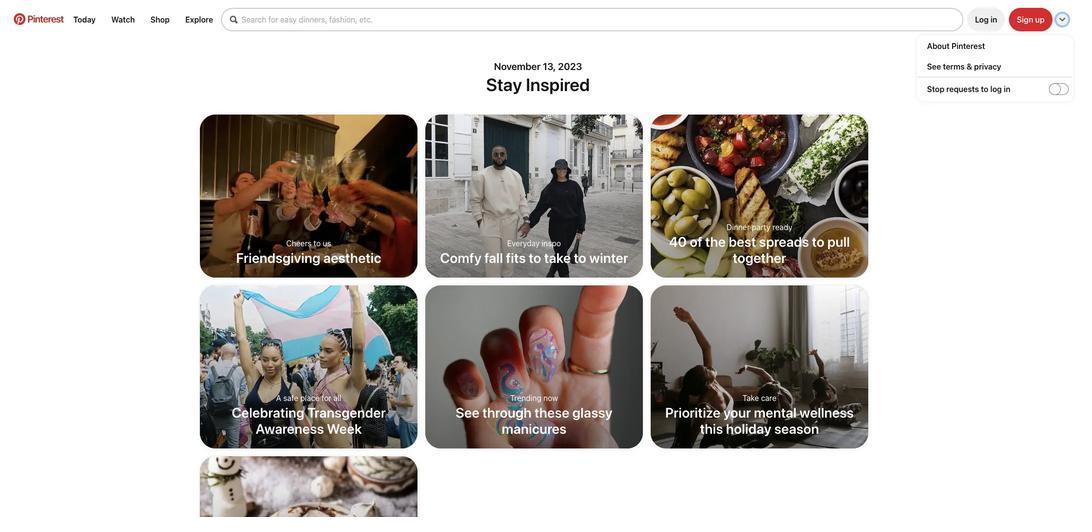 Task type: locate. For each thing, give the bounding box(es) containing it.
the
[[705, 234, 726, 250]]

everyday
[[507, 239, 540, 248]]

see terms & privacy link
[[927, 62, 1073, 71]]

watch link
[[107, 11, 139, 28]]

log
[[975, 15, 989, 24]]

a
[[276, 394, 281, 403]]

pinterest inside button
[[27, 13, 64, 25]]

0 vertical spatial see
[[927, 62, 941, 71]]

shop link
[[147, 11, 174, 28]]

take
[[544, 250, 571, 266]]

up
[[1035, 15, 1045, 24]]

1 vertical spatial in
[[1004, 85, 1011, 94]]

explore link
[[181, 11, 217, 28]]

pinterest up '&'
[[952, 42, 985, 50]]

about
[[927, 42, 950, 50]]

awareness
[[256, 421, 324, 437]]

pinterest link
[[8, 13, 69, 25]]

glassy
[[572, 405, 613, 421]]

pull
[[827, 234, 850, 250]]

to
[[981, 85, 989, 94], [812, 234, 825, 250], [314, 239, 321, 248], [529, 250, 541, 266], [574, 250, 586, 266]]

inspo
[[542, 239, 561, 248]]

Search text field
[[242, 15, 962, 24]]

see
[[927, 62, 941, 71], [456, 405, 480, 421]]

holiday
[[726, 421, 771, 437]]

stay
[[486, 74, 522, 95]]

for
[[322, 394, 331, 403]]

ready
[[773, 223, 793, 232]]

prioritize
[[665, 405, 721, 421]]

in right the log
[[1004, 85, 1011, 94]]

dinner
[[727, 223, 750, 232]]

terms
[[943, 62, 965, 71]]

aesthetic
[[323, 250, 381, 266]]

pinterest right pinterest icon
[[27, 13, 64, 25]]

1 vertical spatial see
[[456, 405, 480, 421]]

to left the log
[[981, 85, 989, 94]]

in right log at the right top
[[991, 15, 997, 24]]

everyday inspo comfy fall fits to take to winter
[[440, 239, 628, 266]]

see left the terms
[[927, 62, 941, 71]]

manicures
[[502, 421, 567, 437]]

to left pull
[[812, 234, 825, 250]]

party
[[752, 223, 771, 232]]

1 vertical spatial pinterest
[[952, 42, 985, 50]]

about pinterest link
[[927, 42, 1073, 50]]

1 horizontal spatial see
[[927, 62, 941, 71]]

pinterest
[[27, 13, 64, 25], [952, 42, 985, 50]]

dinner party ready 40 of the best spreads to pull together
[[669, 223, 850, 266]]

log in
[[975, 15, 997, 24]]

log
[[990, 85, 1002, 94]]

see left through on the bottom left of page
[[456, 405, 480, 421]]

0 horizontal spatial see
[[456, 405, 480, 421]]

0 horizontal spatial pinterest
[[27, 13, 64, 25]]

winter
[[589, 250, 628, 266]]

log in button
[[967, 8, 1005, 31]]

us
[[323, 239, 331, 248]]

0 vertical spatial pinterest
[[27, 13, 64, 25]]

explore
[[185, 15, 213, 24]]

0 horizontal spatial in
[[991, 15, 997, 24]]

trending
[[510, 394, 541, 403]]

sign up
[[1017, 15, 1045, 24]]

0 vertical spatial in
[[991, 15, 997, 24]]

transgender
[[307, 405, 386, 421]]

to right take
[[574, 250, 586, 266]]

to left us on the top of page
[[314, 239, 321, 248]]

in inside button
[[991, 15, 997, 24]]

in
[[991, 15, 997, 24], [1004, 85, 1011, 94]]

fits
[[506, 250, 526, 266]]

stop requests to log in
[[927, 85, 1011, 94]]

this
[[700, 421, 723, 437]]

now
[[543, 394, 558, 403]]

sign
[[1017, 15, 1033, 24]]

cheers to us friendsgiving aesthetic
[[236, 239, 381, 266]]

stop
[[927, 85, 945, 94]]

best
[[729, 234, 756, 250]]

pinterest button
[[8, 13, 69, 26]]

week
[[327, 421, 362, 437]]

season
[[774, 421, 819, 437]]



Task type: describe. For each thing, give the bounding box(es) containing it.
pinterest image
[[14, 13, 25, 25]]

of
[[690, 234, 702, 250]]

requests
[[947, 85, 979, 94]]

search image
[[230, 16, 238, 24]]

1 horizontal spatial in
[[1004, 85, 1011, 94]]

celebrating
[[232, 405, 304, 421]]

to inside cheers to us friendsgiving aesthetic
[[314, 239, 321, 248]]

40
[[669, 234, 687, 250]]

your
[[723, 405, 751, 421]]

trending now see through these glassy manicures
[[456, 394, 613, 437]]

take
[[743, 394, 759, 403]]

fall
[[485, 250, 503, 266]]

see terms & privacy
[[927, 62, 1001, 71]]

spreads
[[759, 234, 809, 250]]

place
[[300, 394, 320, 403]]

watch
[[111, 15, 135, 24]]

to inside dinner party ready 40 of the best spreads to pull together
[[812, 234, 825, 250]]

all
[[333, 394, 341, 403]]

cheers
[[286, 239, 312, 248]]

see inside trending now see through these glassy manicures
[[456, 405, 480, 421]]

to down everyday
[[529, 250, 541, 266]]

these
[[535, 405, 570, 421]]

together
[[733, 250, 786, 266]]

through
[[482, 405, 532, 421]]

november 13, 2023 stay inspired
[[486, 61, 590, 95]]

1 horizontal spatial pinterest
[[952, 42, 985, 50]]

sign up button
[[1009, 8, 1053, 31]]

&
[[967, 62, 972, 71]]

shop
[[151, 15, 170, 24]]

today link
[[69, 11, 100, 28]]

a safe place for all celebrating transgender awareness week
[[232, 394, 386, 437]]

care
[[761, 394, 777, 403]]

wellness
[[800, 405, 854, 421]]

take care prioritize your mental wellness this holiday season
[[665, 394, 854, 437]]

friendsgiving
[[236, 250, 320, 266]]

mental
[[754, 405, 797, 421]]

13,
[[543, 61, 556, 72]]

safe
[[283, 394, 298, 403]]

2023
[[558, 61, 582, 72]]

today
[[73, 15, 96, 24]]

november
[[494, 61, 541, 72]]

comfy
[[440, 250, 482, 266]]

about pinterest
[[927, 42, 985, 50]]

privacy
[[974, 62, 1001, 71]]

inspired
[[526, 74, 590, 95]]



Task type: vqa. For each thing, say whether or not it's contained in the screenshot.
reaction image
no



